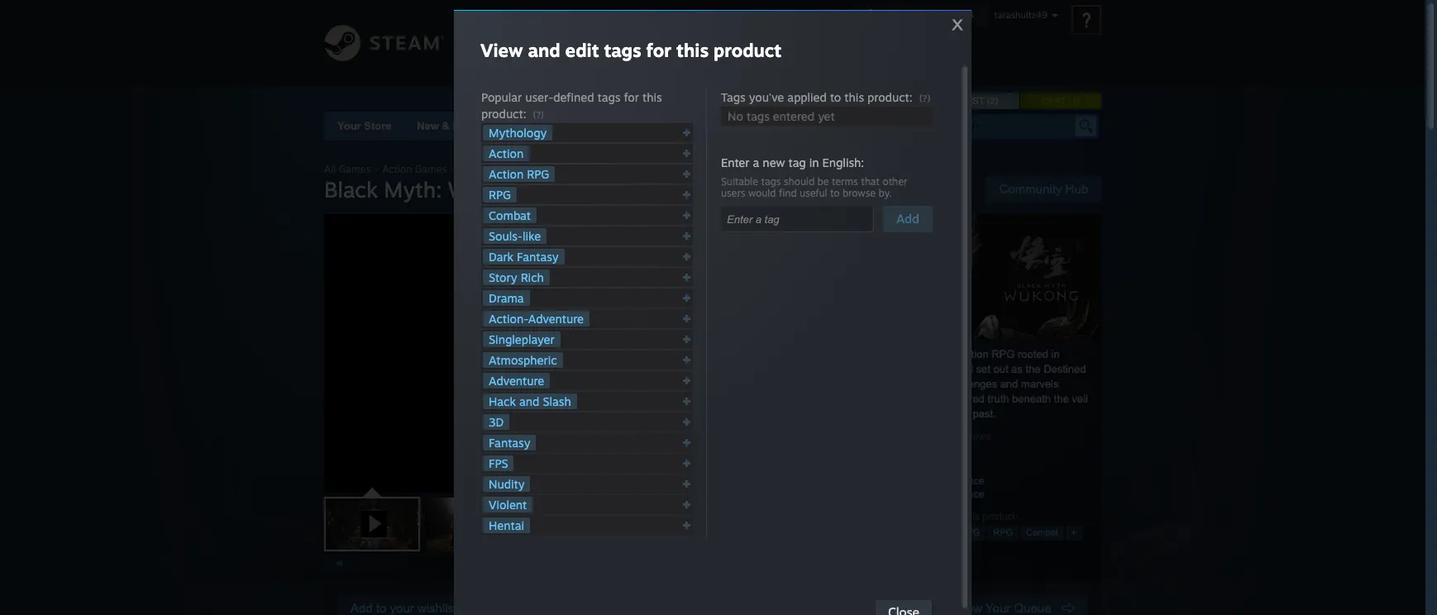 Task type: locate. For each thing, give the bounding box(es) containing it.
the left 'veil' at right
[[1054, 393, 1069, 405]]

0 horizontal spatial >
[[373, 163, 379, 175]]

0 horizontal spatial (?)
[[533, 109, 544, 121]]

2 vertical spatial product:
[[983, 511, 1018, 523]]

2 horizontal spatial black
[[834, 348, 860, 361]]

1 horizontal spatial tarashultz49
[[994, 9, 1048, 21]]

(?) inside tags you've applied to this product: (?) no tags entered yet
[[919, 93, 930, 104]]

> up the black myth: wukong
[[450, 163, 456, 175]]

3d
[[489, 415, 504, 429]]

defined up categories link
[[553, 90, 594, 104]]

0 horizontal spatial for
[[624, 90, 639, 104]]

in right tag
[[809, 155, 819, 170]]

combat link up souls-
[[483, 208, 537, 223]]

an
[[945, 348, 957, 361]]

0 vertical spatial action rpg link
[[483, 166, 555, 182]]

0 vertical spatial game
[[920, 475, 947, 487]]

1 vertical spatial action rpg link
[[927, 525, 986, 541]]

popular
[[481, 90, 522, 104], [834, 511, 868, 523]]

entered
[[773, 109, 815, 123]]

1 horizontal spatial >
[[450, 163, 456, 175]]

1 horizontal spatial )
[[1077, 96, 1080, 106]]

violent
[[489, 498, 527, 512]]

this inside popular user-defined tags for this product:
[[643, 90, 662, 104]]

action up black myth: wukong link
[[489, 146, 524, 160]]

dark fantasy link
[[483, 249, 564, 265]]

story
[[489, 270, 517, 284]]

find
[[779, 187, 797, 199]]

glorious
[[854, 408, 892, 420]]

fantasy up fps
[[489, 436, 530, 450]]

games right all
[[339, 163, 371, 175]]

drama link
[[483, 290, 530, 306]]

useful
[[800, 187, 827, 199]]

defined
[[553, 90, 594, 104], [893, 511, 926, 523]]

science
[[949, 475, 985, 487], [949, 489, 985, 500]]

enter
[[721, 155, 750, 170]]

) up search text box
[[995, 96, 998, 106]]

combat up souls-
[[489, 208, 531, 222]]

action
[[960, 348, 989, 361]]

1 vertical spatial black
[[324, 176, 378, 203]]

0 horizontal spatial action rpg
[[489, 167, 549, 181]]

) right cart
[[1077, 96, 1080, 106]]

defined down game science game science
[[893, 511, 926, 523]]

fantasy
[[517, 250, 559, 264], [489, 436, 530, 450]]

fantasy up rich
[[517, 250, 559, 264]]

0 vertical spatial action rpg
[[489, 167, 549, 181]]

for inside popular user-defined tags for this product:
[[624, 90, 639, 104]]

0 vertical spatial in
[[809, 155, 819, 170]]

this left product
[[676, 39, 709, 61]]

english:
[[822, 155, 864, 170]]

1 horizontal spatial (
[[1069, 96, 1072, 106]]

set
[[976, 363, 991, 375]]

search text field
[[944, 116, 1072, 137]]

0 horizontal spatial no
[[728, 109, 743, 123]]

venture
[[869, 378, 905, 390]]

( for 1
[[1069, 96, 1072, 106]]

0 vertical spatial (?)
[[919, 93, 930, 104]]

1 vertical spatial wukong
[[448, 176, 531, 203]]

product: inside tags you've applied to this product: (?) no tags entered yet
[[868, 90, 913, 104]]

adventure down atmospheric link
[[489, 374, 544, 388]]

0 vertical spatial combat
[[489, 208, 531, 222]]

to right be
[[830, 187, 840, 199]]

noteworthy
[[453, 120, 512, 132]]

0 horizontal spatial in
[[809, 155, 819, 170]]

rpg up out
[[992, 348, 1015, 361]]

1 vertical spatial defined
[[893, 511, 926, 523]]

be
[[817, 175, 829, 188]]

wukong for black myth: wukong
[[448, 176, 531, 203]]

2 horizontal spatial myth:
[[863, 348, 889, 361]]

(?) up mythology link
[[533, 109, 544, 121]]

the down obscured
[[955, 408, 970, 420]]

fantasy link
[[483, 435, 536, 451]]

to up glorious
[[869, 393, 878, 405]]

to up yet
[[830, 90, 841, 104]]

1 vertical spatial user-
[[871, 511, 893, 523]]

0 vertical spatial fantasy
[[517, 250, 559, 264]]

no down tags
[[728, 109, 743, 123]]

1 vertical spatial no
[[920, 431, 932, 442]]

1 ( from the left
[[987, 96, 990, 106]]

points shop link
[[605, 112, 694, 141]]

0 horizontal spatial user-
[[525, 90, 553, 104]]

action rpg link down game science game science
[[927, 525, 986, 541]]

community link
[[543, 0, 637, 60]]

0 vertical spatial product:
[[868, 90, 913, 104]]

2 vertical spatial black
[[834, 348, 860, 361]]

1 horizontal spatial no
[[920, 431, 932, 442]]

community hub
[[999, 182, 1088, 196]]

hack and slash
[[489, 394, 571, 409]]

support
[[802, 36, 862, 52]]

1 vertical spatial and
[[1000, 378, 1018, 390]]

games up the black myth: wukong
[[415, 163, 447, 175]]

myth: for black myth: wukong
[[384, 176, 442, 203]]

(?) left wishlist
[[919, 93, 930, 104]]

enter a new tag in english: suitable tags should be terms that other users would find useful to browse by.
[[721, 155, 908, 199]]

0 vertical spatial popular
[[481, 90, 522, 104]]

tags inside enter a new tag in english: suitable tags should be terms that other users would find useful to browse by.
[[761, 175, 781, 188]]

games
[[339, 163, 371, 175], [415, 163, 447, 175]]

action rpg link down action link
[[483, 166, 555, 182]]

( right wishlist
[[987, 96, 990, 106]]

a inside black myth: wukong is an action rpg rooted in chinese mythology. you shall set out as the destined one to venture into the challenges and marvels ahead, to uncover the obscured truth beneath the veil of a glorious legend from the past.
[[846, 408, 852, 420]]

action-adventure
[[489, 312, 584, 326]]

beneath
[[1012, 393, 1051, 405]]

0 horizontal spatial (
[[987, 96, 990, 106]]

adventure inside action-adventure link
[[528, 312, 584, 326]]

rpg inside black myth: wukong is an action rpg rooted in chinese mythology. you shall set out as the destined one to venture into the challenges and marvels ahead, to uncover the obscured truth beneath the veil of a glorious legend from the past.
[[992, 348, 1015, 361]]

hack and slash link
[[483, 394, 577, 409]]

points
[[618, 120, 651, 132]]

0 horizontal spatial defined
[[553, 90, 594, 104]]

labs link
[[749, 112, 800, 141]]

0 vertical spatial myth:
[[486, 163, 513, 175]]

1 horizontal spatial games
[[415, 163, 447, 175]]

0 vertical spatial tarashultz49
[[994, 9, 1048, 21]]

action-
[[489, 312, 528, 326]]

tags down you've
[[747, 109, 770, 123]]

1 vertical spatial game
[[920, 489, 947, 500]]

2 ) from the left
[[1077, 96, 1080, 106]]

2 horizontal spatial for
[[950, 511, 962, 523]]

game science game science
[[920, 475, 985, 500]]

0 vertical spatial for
[[646, 39, 672, 61]]

1 game from the top
[[920, 475, 947, 487]]

0 vertical spatial wukong
[[516, 163, 554, 175]]

all games > action games > black myth: wukong
[[324, 163, 554, 175]]

wukong down action link
[[516, 163, 554, 175]]

2 ( from the left
[[1069, 96, 1072, 106]]

for up points
[[624, 90, 639, 104]]

no left user
[[920, 431, 932, 442]]

challenges
[[946, 378, 997, 390]]

) for 1
[[1077, 96, 1080, 106]]

product:
[[868, 90, 913, 104], [481, 107, 526, 121], [983, 511, 1018, 523]]

( right cart
[[1069, 96, 1072, 106]]

a left new
[[753, 155, 759, 170]]

0 horizontal spatial combat
[[489, 208, 531, 222]]

and down the adventure link
[[519, 394, 539, 409]]

0 horizontal spatial a
[[753, 155, 759, 170]]

Enter a tag text field
[[727, 209, 868, 230]]

black up chinese
[[834, 348, 860, 361]]

1 vertical spatial for
[[624, 90, 639, 104]]

popular user-defined tags for this product: down game science game science
[[834, 511, 1018, 523]]

from
[[930, 408, 952, 420]]

the
[[1026, 363, 1041, 375], [928, 378, 943, 390], [923, 393, 938, 405], [1054, 393, 1069, 405], [955, 408, 970, 420]]

1 ) from the left
[[995, 96, 998, 106]]

tags up points
[[598, 90, 621, 104]]

action rpg down game science game science
[[933, 528, 980, 538]]

product: inside popular user-defined tags for this product:
[[481, 107, 526, 121]]

2 vertical spatial wukong
[[892, 348, 931, 361]]

and for slash
[[519, 394, 539, 409]]

wukong down black myth: wukong link
[[448, 176, 531, 203]]

0 horizontal spatial )
[[995, 96, 998, 106]]

1 vertical spatial tarashultz49
[[643, 36, 744, 52]]

1 vertical spatial science
[[949, 489, 985, 500]]

shall
[[951, 363, 973, 375]]

product: down game science game science
[[983, 511, 1018, 523]]

action-adventure link
[[483, 311, 590, 327]]

to inside enter a new tag in english: suitable tags should be terms that other users would find useful to browse by.
[[830, 187, 840, 199]]

product: up mythology link
[[481, 107, 526, 121]]

0 horizontal spatial product:
[[481, 107, 526, 121]]

1 vertical spatial in
[[1051, 348, 1060, 361]]

black inside black myth: wukong is an action rpg rooted in chinese mythology. you shall set out as the destined one to venture into the challenges and marvels ahead, to uncover the obscured truth beneath the veil of a glorious legend from the past.
[[834, 348, 860, 361]]

combat link left +
[[1020, 525, 1064, 541]]

new & noteworthy
[[417, 120, 512, 132]]

wukong for black myth: wukong is an action rpg rooted in chinese mythology. you shall set out as the destined one to venture into the challenges and marvels ahead, to uncover the obscured truth beneath the veil of a glorious legend from the past.
[[892, 348, 931, 361]]

action
[[489, 146, 524, 160], [382, 163, 412, 175], [489, 167, 524, 181], [933, 528, 958, 538]]

1 horizontal spatial user-
[[871, 511, 893, 523]]

1 horizontal spatial product:
[[868, 90, 913, 104]]

tarashultz49 link
[[637, 0, 750, 60]]

tags inside popular user-defined tags for this product:
[[598, 90, 621, 104]]

adventure up the singleplayer
[[528, 312, 584, 326]]

combat left +
[[1026, 528, 1058, 538]]

a right of
[[846, 408, 852, 420]]

1 game science link from the top
[[920, 475, 985, 487]]

black myth: wukong
[[324, 176, 531, 203]]

would
[[748, 187, 776, 199]]

0 horizontal spatial tarashultz49
[[643, 36, 744, 52]]

2 vertical spatial and
[[519, 394, 539, 409]]

rpg down action link
[[527, 167, 549, 181]]

2 vertical spatial myth:
[[863, 348, 889, 361]]

1 vertical spatial a
[[846, 408, 852, 420]]

1 horizontal spatial combat link
[[1020, 525, 1064, 541]]

to inside tags you've applied to this product: (?) no tags entered yet
[[830, 90, 841, 104]]

for down game science game science
[[950, 511, 962, 523]]

0 vertical spatial popular user-defined tags for this product:
[[481, 90, 662, 121]]

0 vertical spatial no
[[728, 109, 743, 123]]

slash
[[543, 394, 571, 409]]

myth:
[[486, 163, 513, 175], [384, 176, 442, 203], [863, 348, 889, 361]]

myth: up chinese
[[863, 348, 889, 361]]

action rpg down action link
[[489, 167, 549, 181]]

1 vertical spatial game science link
[[920, 489, 985, 500]]

1 horizontal spatial combat
[[1026, 528, 1058, 538]]

0 horizontal spatial popular user-defined tags for this product:
[[481, 90, 662, 121]]

rpg link left +
[[988, 525, 1019, 541]]

this right applied
[[845, 90, 864, 104]]

drama
[[489, 291, 524, 305]]

this up points shop
[[643, 90, 662, 104]]

is
[[934, 348, 942, 361]]

wukong up mythology.
[[892, 348, 931, 361]]

black down action link
[[458, 163, 483, 175]]

in up destined
[[1051, 348, 1060, 361]]

rpg link down black myth: wukong link
[[483, 187, 517, 203]]

0 horizontal spatial rpg link
[[483, 187, 517, 203]]

action rpg link
[[483, 166, 555, 182], [927, 525, 986, 541]]

2 vertical spatial for
[[950, 511, 962, 523]]

1 horizontal spatial rpg link
[[988, 525, 1019, 541]]

1 horizontal spatial (?)
[[919, 93, 930, 104]]

and for edit
[[528, 39, 560, 61]]

popular user-defined tags for this product: down "edit"
[[481, 90, 662, 121]]

souls-like link
[[483, 228, 547, 244]]

and down as
[[1000, 378, 1018, 390]]

cart         ( 1 )
[[1042, 96, 1080, 106]]

store
[[495, 36, 538, 52]]

1 horizontal spatial a
[[846, 408, 852, 420]]

0 vertical spatial adventure
[[528, 312, 584, 326]]

and left "edit"
[[528, 39, 560, 61]]

1 vertical spatial combat
[[1026, 528, 1058, 538]]

1 vertical spatial action rpg
[[933, 528, 980, 538]]

black down the all games link
[[324, 176, 378, 203]]

0 vertical spatial game science link
[[920, 475, 985, 487]]

0 horizontal spatial games
[[339, 163, 371, 175]]

fantasy inside dark fantasy link
[[517, 250, 559, 264]]

popular user-defined tags for this product:
[[481, 90, 662, 121], [834, 511, 1018, 523]]

> right the all games link
[[373, 163, 379, 175]]

edit
[[565, 39, 599, 61]]

1 vertical spatial popular user-defined tags for this product:
[[834, 511, 1018, 523]]

violent link
[[483, 497, 533, 513]]

0 vertical spatial defined
[[553, 90, 594, 104]]

categories
[[537, 120, 593, 132]]

1 horizontal spatial action rpg
[[933, 528, 980, 538]]

0 vertical spatial user-
[[525, 90, 553, 104]]

veil
[[1072, 393, 1088, 405]]

myth: inside black myth: wukong is an action rpg rooted in chinese mythology. you shall set out as the destined one to venture into the challenges and marvels ahead, to uncover the obscured truth beneath the veil of a glorious legend from the past.
[[863, 348, 889, 361]]

combat link
[[483, 208, 537, 223], [1020, 525, 1064, 541]]

tags down new
[[761, 175, 781, 188]]

1 vertical spatial product:
[[481, 107, 526, 121]]

user-
[[525, 90, 553, 104], [871, 511, 893, 523]]

1 vertical spatial myth:
[[384, 176, 442, 203]]

1 horizontal spatial action rpg link
[[927, 525, 986, 541]]

1 horizontal spatial defined
[[893, 511, 926, 523]]

1 vertical spatial fantasy
[[489, 436, 530, 450]]

wukong inside black myth: wukong is an action rpg rooted in chinese mythology. you shall set out as the destined one to venture into the challenges and marvels ahead, to uncover the obscured truth beneath the veil of a glorious legend from the past.
[[892, 348, 931, 361]]

product: left wishlist
[[868, 90, 913, 104]]

1 science from the top
[[949, 475, 985, 487]]

myth: down action games link
[[384, 176, 442, 203]]

for right community
[[646, 39, 672, 61]]

0 vertical spatial and
[[528, 39, 560, 61]]

0 horizontal spatial myth:
[[384, 176, 442, 203]]

new & noteworthy link
[[417, 120, 512, 132]]

rpg down game science game science
[[960, 528, 980, 538]]

combat for the topmost the combat link
[[489, 208, 531, 222]]

0 vertical spatial black
[[458, 163, 483, 175]]

news
[[707, 120, 735, 132]]

1 horizontal spatial in
[[1051, 348, 1060, 361]]

marvels
[[1021, 378, 1059, 390]]

user- inside popular user-defined tags for this product:
[[525, 90, 553, 104]]

0 horizontal spatial combat link
[[483, 208, 537, 223]]

myth: down action link
[[486, 163, 513, 175]]



Task type: vqa. For each thing, say whether or not it's contained in the screenshot.
Valve to the top
no



Task type: describe. For each thing, give the bounding box(es) containing it.
your
[[337, 120, 361, 132]]

2
[[990, 96, 995, 106]]

hentai
[[489, 519, 524, 533]]

myth: for black myth: wukong is an action rpg rooted in chinese mythology. you shall set out as the destined one to venture into the challenges and marvels ahead, to uncover the obscured truth beneath the veil of a glorious legend from the past.
[[863, 348, 889, 361]]

) for 2
[[995, 96, 998, 106]]

this inside tags you've applied to this product: (?) no tags entered yet
[[845, 90, 864, 104]]

adventure link
[[483, 373, 550, 389]]

rooted
[[1018, 348, 1048, 361]]

reviews
[[957, 431, 991, 442]]

2 > from the left
[[450, 163, 456, 175]]

no inside tags you've applied to this product: (?) no tags entered yet
[[728, 109, 743, 123]]

1 horizontal spatial for
[[646, 39, 672, 61]]

and inside black myth: wukong is an action rpg rooted in chinese mythology. you shall set out as the destined one to venture into the challenges and marvels ahead, to uncover the obscured truth beneath the veil of a glorious legend from the past.
[[1000, 378, 1018, 390]]

combat for bottom the combat link
[[1026, 528, 1058, 538]]

defined inside popular user-defined tags for this product:
[[553, 90, 594, 104]]

&
[[442, 120, 450, 132]]

yet
[[818, 109, 835, 123]]

all games link
[[324, 163, 371, 175]]

chinese
[[834, 363, 873, 375]]

you've
[[749, 90, 784, 104]]

dark
[[489, 250, 514, 264]]

wishlist
[[942, 96, 984, 106]]

wishlist                 ( 2 )
[[942, 96, 998, 106]]

rpg left +
[[993, 528, 1013, 538]]

rich
[[521, 270, 544, 284]]

you
[[930, 363, 948, 375]]

rpg down black myth: wukong link
[[489, 188, 511, 202]]

all
[[324, 163, 336, 175]]

install steam link
[[854, 5, 945, 25]]

fantasy inside fantasy link
[[489, 436, 530, 450]]

past.
[[973, 408, 996, 420]]

atmospheric
[[489, 353, 557, 367]]

( for 2
[[987, 96, 990, 106]]

1 vertical spatial (?)
[[533, 109, 544, 121]]

black myth: wukong link
[[458, 163, 554, 175]]

support link
[[796, 0, 868, 56]]

other
[[883, 175, 908, 188]]

community hub link
[[986, 176, 1102, 203]]

categories link
[[537, 120, 593, 132]]

action down action link
[[489, 167, 524, 181]]

mythology
[[489, 126, 547, 140]]

black for black myth: wukong
[[324, 176, 378, 203]]

fps link
[[483, 456, 514, 471]]

action up the black myth: wukong
[[382, 163, 412, 175]]

chat
[[756, 36, 791, 52]]

labs
[[762, 120, 787, 132]]

to down chinese
[[857, 378, 866, 390]]

the down you
[[928, 378, 943, 390]]

user
[[935, 431, 954, 442]]

out
[[994, 363, 1008, 375]]

news link
[[694, 112, 749, 141]]

0 horizontal spatial action rpg link
[[483, 166, 555, 182]]

the up from
[[923, 393, 938, 405]]

2 horizontal spatial product:
[[983, 511, 1018, 523]]

3d link
[[483, 414, 510, 430]]

applied
[[788, 90, 827, 104]]

suitable
[[721, 175, 758, 188]]

1
[[1072, 96, 1077, 106]]

1 games from the left
[[339, 163, 371, 175]]

1 vertical spatial rpg link
[[988, 525, 1019, 541]]

2 science from the top
[[949, 489, 985, 500]]

souls-
[[489, 229, 523, 243]]

1 horizontal spatial popular
[[834, 511, 868, 523]]

souls-like
[[489, 229, 541, 243]]

cart
[[1042, 96, 1066, 106]]

the down 'rooted'
[[1026, 363, 1041, 375]]

as
[[1011, 363, 1023, 375]]

black myth: wukong is an action rpg rooted in chinese mythology. you shall set out as the destined one to venture into the challenges and marvels ahead, to uncover the obscured truth beneath the veil of a glorious legend from the past.
[[834, 348, 1088, 420]]

+
[[1071, 528, 1077, 538]]

2 game science link from the top
[[920, 489, 985, 500]]

obscured
[[941, 393, 985, 405]]

new
[[763, 155, 785, 170]]

users
[[721, 187, 745, 199]]

uncover
[[881, 393, 920, 405]]

like
[[523, 229, 541, 243]]

action games link
[[382, 163, 447, 175]]

0 vertical spatial combat link
[[483, 208, 537, 223]]

points shop
[[618, 120, 681, 132]]

tags down game science game science
[[928, 511, 947, 523]]

ahead,
[[834, 393, 866, 405]]

shop
[[654, 120, 681, 132]]

hack
[[489, 394, 516, 409]]

chat link
[[750, 0, 796, 56]]

store link
[[490, 0, 543, 60]]

no user reviews
[[920, 431, 991, 442]]

2 games from the left
[[415, 163, 447, 175]]

hub
[[1066, 182, 1088, 196]]

nudity
[[489, 477, 525, 491]]

2 game from the top
[[920, 489, 947, 500]]

install steam
[[883, 9, 938, 21]]

action down game science game science
[[933, 528, 958, 538]]

nudity link
[[483, 476, 530, 492]]

1 horizontal spatial popular user-defined tags for this product:
[[834, 511, 1018, 523]]

legend
[[895, 408, 927, 420]]

install
[[883, 9, 908, 21]]

0 vertical spatial rpg link
[[483, 187, 517, 203]]

1 horizontal spatial myth:
[[486, 163, 513, 175]]

mythology link
[[483, 125, 553, 141]]

destined
[[1044, 363, 1086, 375]]

by.
[[879, 187, 892, 199]]

steam
[[911, 9, 938, 21]]

your store link
[[337, 120, 392, 132]]

tags right "edit"
[[604, 39, 641, 61]]

community
[[999, 182, 1062, 196]]

tags
[[721, 90, 746, 104]]

story rich link
[[483, 270, 550, 285]]

black for black myth: wukong is an action rpg rooted in chinese mythology. you shall set out as the destined one to venture into the challenges and marvels ahead, to uncover the obscured truth beneath the veil of a glorious legend from the past.
[[834, 348, 860, 361]]

1 vertical spatial combat link
[[1020, 525, 1064, 541]]

terms
[[832, 175, 858, 188]]

in inside black myth: wukong is an action rpg rooted in chinese mythology. you shall set out as the destined one to venture into the challenges and marvels ahead, to uncover the obscured truth beneath the veil of a glorious legend from the past.
[[1051, 348, 1060, 361]]

1 > from the left
[[373, 163, 379, 175]]

1 vertical spatial adventure
[[489, 374, 544, 388]]

a inside enter a new tag in english: suitable tags should be terms that other users would find useful to browse by.
[[753, 155, 759, 170]]

tags inside tags you've applied to this product: (?) no tags entered yet
[[747, 109, 770, 123]]

1 horizontal spatial black
[[458, 163, 483, 175]]

that
[[861, 175, 880, 188]]

in inside enter a new tag in english: suitable tags should be terms that other users would find useful to browse by.
[[809, 155, 819, 170]]

0 horizontal spatial popular
[[481, 90, 522, 104]]

tag
[[789, 155, 806, 170]]

this down game science game science
[[964, 511, 980, 523]]

of
[[834, 408, 843, 420]]

singleplayer link
[[483, 332, 560, 347]]

singleplayer
[[489, 332, 555, 346]]



